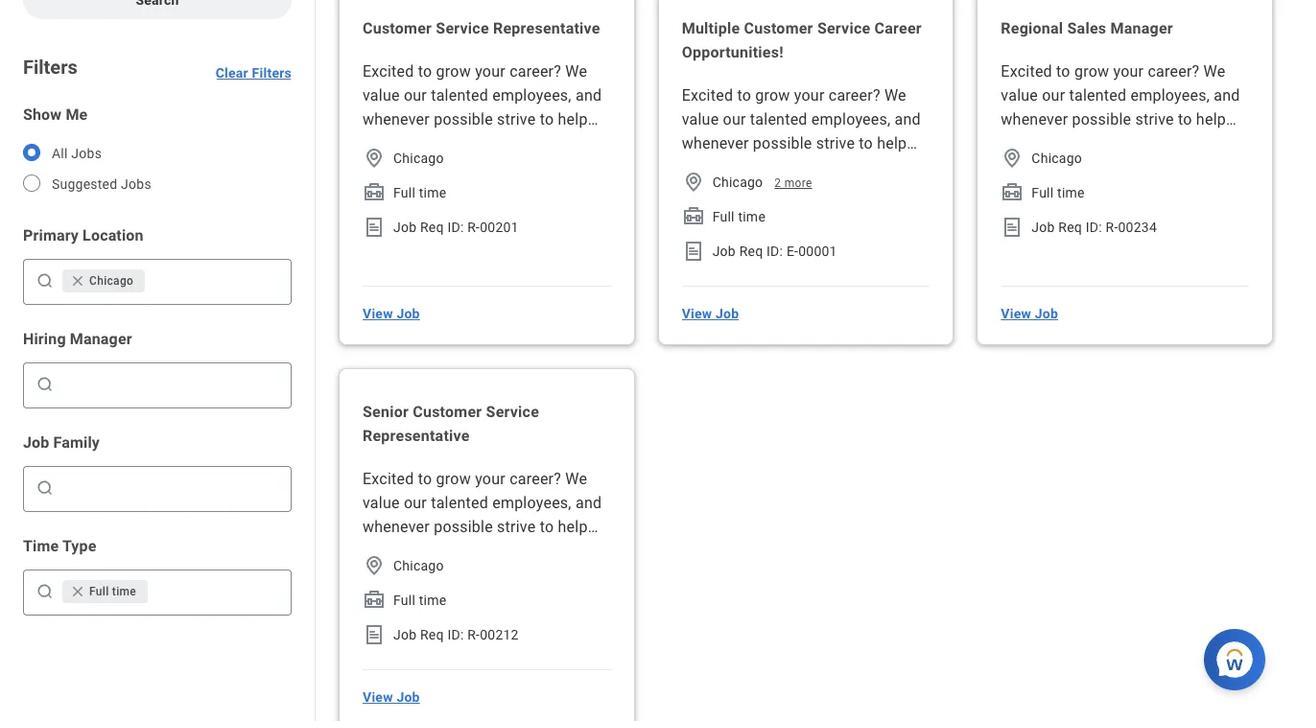 Task type: vqa. For each thing, say whether or not it's contained in the screenshot.
topmost chevron down small icon
no



Task type: locate. For each thing, give the bounding box(es) containing it.
jobs right suggested on the top left of page
[[121, 177, 152, 192]]

search image down primary
[[36, 272, 55, 291]]

req for regional sales manager
[[1059, 220, 1083, 235]]

chicago for senior
[[394, 559, 444, 574]]

jobrequisitionid image left job req id : r-00212
[[363, 624, 386, 647]]

full time down type
[[89, 586, 136, 599]]

: left 00201
[[461, 220, 464, 235]]

full time up job req id : r-00212
[[394, 593, 447, 609]]

full up job req id : r-00212
[[394, 593, 416, 609]]

service for senior customer service representative
[[486, 403, 540, 421]]

chicago
[[394, 151, 444, 166], [1032, 151, 1083, 166], [713, 175, 764, 190], [89, 275, 134, 288], [394, 559, 444, 574]]

1 vertical spatial press left arrow to navigate selected items field
[[152, 577, 283, 608]]

0 horizontal spatial representative
[[363, 427, 470, 445]]

req for multiple customer service career opportunities!
[[740, 244, 764, 259]]

full time right time type image
[[713, 209, 766, 225]]

1 remove image from the top
[[70, 274, 89, 289]]

1 vertical spatial jobs
[[121, 177, 152, 192]]

chicago down the location at the left
[[89, 275, 134, 288]]

time type
[[23, 538, 97, 556]]

1 horizontal spatial jobs
[[121, 177, 152, 192]]

time right search image at the bottom
[[112, 586, 136, 599]]

0 vertical spatial jobs
[[71, 146, 102, 161]]

press left arrow to navigate selected items field
[[149, 266, 283, 297], [152, 577, 283, 608]]

hiring
[[23, 330, 66, 348]]

jobrequisitionid element left job req id : r-00234
[[1002, 216, 1025, 239]]

location image for senior customer service representative
[[363, 555, 386, 578]]

press left arrow to navigate selected items field for primary location
[[149, 266, 283, 297]]

chicago up job req id : r-00201
[[394, 151, 444, 166]]

full time up job req id : r-00234
[[1032, 185, 1085, 201]]

time for multiple customer service career opportunities!
[[739, 209, 766, 225]]

0 horizontal spatial filters
[[23, 56, 77, 79]]

time type image for regional sales manager
[[1002, 181, 1025, 204]]

req left e-
[[740, 244, 764, 259]]

remove image down primary location
[[70, 274, 85, 289]]

: left "00234"
[[1099, 220, 1103, 235]]

search image for primary
[[36, 272, 55, 291]]

suggested jobs
[[52, 177, 152, 192]]

time up job req id : r-00212
[[419, 593, 447, 609]]

id for customer
[[448, 220, 461, 235]]

clear
[[216, 65, 249, 81]]

0 vertical spatial search image
[[36, 272, 55, 291]]

remove image right search image at the bottom
[[70, 585, 85, 600]]

filters
[[23, 56, 77, 79], [252, 65, 292, 81]]

chicago for customer
[[394, 151, 444, 166]]

time type element
[[363, 181, 386, 204], [1002, 181, 1025, 204], [682, 205, 705, 228], [363, 589, 386, 612]]

representative
[[493, 19, 601, 37], [363, 427, 470, 445]]

primary location
[[23, 227, 144, 245]]

jobs right all
[[71, 146, 102, 161]]

full time for senior customer service representative
[[394, 593, 447, 609]]

remove image right search image at the bottom
[[70, 585, 89, 600]]

all jobs
[[52, 146, 102, 161]]

2
[[775, 177, 782, 190]]

2 remove image from the top
[[70, 585, 85, 600]]

2 vertical spatial search image
[[36, 479, 55, 498]]

0 vertical spatial remove image
[[70, 274, 85, 289]]

req left 00201
[[420, 220, 444, 235]]

jobrequisitionid image left job req id : r-00201
[[363, 216, 386, 239]]

:
[[461, 220, 464, 235], [1099, 220, 1103, 235], [780, 244, 784, 259], [461, 628, 464, 643]]

manager right sales
[[1111, 19, 1174, 37]]

location element
[[363, 147, 386, 170], [1002, 147, 1025, 170], [682, 171, 705, 194], [363, 555, 386, 578]]

time
[[419, 185, 447, 201], [1058, 185, 1085, 201], [739, 209, 766, 225], [112, 586, 136, 599], [419, 593, 447, 609]]

primary
[[23, 227, 79, 245]]

customer inside senior customer service representative
[[413, 403, 482, 421]]

1 vertical spatial manager
[[70, 330, 132, 348]]

location image
[[363, 147, 386, 170], [1002, 147, 1025, 170], [363, 555, 386, 578]]

jobrequisitionid element for multiple customer service career opportunities!
[[682, 240, 705, 263]]

chicago button
[[62, 270, 145, 293]]

jobrequisitionid element for senior customer service representative
[[363, 624, 386, 647]]

jobrequisitionid element
[[363, 216, 386, 239], [1002, 216, 1025, 239], [682, 240, 705, 263], [363, 624, 386, 647]]

time up job req id : r-00201
[[419, 185, 447, 201]]

full for customer service representative
[[394, 185, 416, 201]]

chicago up job req id : r-00212
[[394, 559, 444, 574]]

time type image
[[363, 181, 386, 204], [1002, 181, 1025, 204], [363, 589, 386, 612]]

location element for customer service representative
[[363, 147, 386, 170]]

1 remove image from the top
[[70, 274, 85, 289]]

id
[[448, 220, 461, 235], [1086, 220, 1099, 235], [767, 244, 780, 259], [448, 628, 461, 643]]

jobrequisitionid element left job req id : r-00201
[[363, 216, 386, 239]]

full time up job req id : r-00201
[[394, 185, 447, 201]]

view job button
[[355, 295, 428, 333], [675, 295, 747, 333], [994, 295, 1067, 333], [355, 679, 428, 717]]

req left 00212
[[420, 628, 444, 643]]

0 horizontal spatial jobs
[[71, 146, 102, 161]]

1 vertical spatial representative
[[363, 427, 470, 445]]

jobrequisitionid image left job req id : r-00234
[[1002, 216, 1025, 239]]

view for senior customer service representative
[[363, 690, 393, 706]]

view
[[363, 306, 393, 322], [682, 306, 713, 322], [1002, 306, 1032, 322], [363, 690, 393, 706]]

1 vertical spatial search image
[[36, 375, 55, 395]]

service inside "multiple customer service career opportunities!"
[[818, 19, 871, 37]]

hiring manager
[[23, 330, 132, 348]]

req
[[420, 220, 444, 235], [1059, 220, 1083, 235], [740, 244, 764, 259], [420, 628, 444, 643]]

chicago left 2 on the top of page
[[713, 175, 764, 190]]

jobs
[[71, 146, 102, 161], [121, 177, 152, 192]]

jobrequisitionid element for customer service representative
[[363, 216, 386, 239]]

job req id : r-00234
[[1032, 220, 1158, 235]]

location element for regional sales manager
[[1002, 147, 1025, 170]]

req left "00234"
[[1059, 220, 1083, 235]]

full right time type image
[[713, 209, 735, 225]]

chicago up job req id : r-00234
[[1032, 151, 1083, 166]]

time
[[23, 538, 59, 556]]

job
[[394, 220, 417, 235], [1032, 220, 1056, 235], [713, 244, 736, 259], [397, 306, 420, 322], [716, 306, 740, 322], [1036, 306, 1059, 322], [23, 434, 49, 452], [394, 628, 417, 643], [397, 690, 420, 706]]

time up job req id : r-00234
[[1058, 185, 1085, 201]]

view job
[[363, 306, 420, 322], [682, 306, 740, 322], [1002, 306, 1059, 322], [363, 690, 420, 706]]

filters right clear
[[252, 65, 292, 81]]

job req id : e-00001
[[713, 244, 838, 259]]

search image down job family
[[36, 479, 55, 498]]

1 vertical spatial remove image
[[70, 585, 85, 600]]

regional sales manager
[[1002, 19, 1174, 37]]

full time
[[394, 185, 447, 201], [1032, 185, 1085, 201], [713, 209, 766, 225], [89, 586, 136, 599], [394, 593, 447, 609]]

time type image
[[682, 205, 705, 228]]

clear filters
[[216, 65, 292, 81]]

jobrequisitionid element left job req id : r-00212
[[363, 624, 386, 647]]

search image
[[36, 272, 55, 291], [36, 375, 55, 395], [36, 479, 55, 498]]

jobrequisitionid image
[[363, 216, 386, 239], [1002, 216, 1025, 239], [363, 624, 386, 647]]

0 vertical spatial representative
[[493, 19, 601, 37]]

remove image inside full time button
[[70, 585, 89, 600]]

0 vertical spatial remove image
[[70, 274, 89, 289]]

customer
[[363, 19, 432, 37], [745, 19, 814, 37], [413, 403, 482, 421]]

suggested
[[52, 177, 118, 192]]

remove image inside full time button
[[70, 585, 85, 600]]

: left 00212
[[461, 628, 464, 643]]

2 remove image from the top
[[70, 585, 89, 600]]

r-
[[468, 220, 480, 235], [1106, 220, 1119, 235], [468, 628, 480, 643]]

service for multiple customer service career opportunities!
[[818, 19, 871, 37]]

sales
[[1068, 19, 1107, 37]]

chicago for regional
[[1032, 151, 1083, 166]]

time up the 'job req id : e-00001'
[[739, 209, 766, 225]]

time inside button
[[112, 586, 136, 599]]

jobrequisitionid element down time type image
[[682, 240, 705, 263]]

00212
[[480, 628, 519, 643]]

location
[[83, 227, 144, 245]]

full down type
[[89, 586, 109, 599]]

id left e-
[[767, 244, 780, 259]]

jobs for all jobs
[[71, 146, 102, 161]]

multiple customer service career opportunities!
[[682, 19, 922, 61]]

r- for customer
[[468, 628, 480, 643]]

: for senior
[[461, 628, 464, 643]]

full up job req id : r-00234
[[1032, 185, 1054, 201]]

1 vertical spatial remove image
[[70, 585, 89, 600]]

chicago inside "button"
[[89, 275, 134, 288]]

id left "00234"
[[1086, 220, 1099, 235]]

customer inside "multiple customer service career opportunities!"
[[745, 19, 814, 37]]

None field
[[149, 272, 283, 291], [59, 370, 283, 400], [59, 375, 283, 395], [59, 473, 283, 504], [59, 479, 283, 498], [152, 583, 283, 602], [149, 272, 283, 291], [59, 370, 283, 400], [59, 375, 283, 395], [59, 473, 283, 504], [59, 479, 283, 498], [152, 583, 283, 602]]

0 horizontal spatial manager
[[70, 330, 132, 348]]

location image for regional sales manager
[[1002, 147, 1025, 170]]

jobrequisitionid image for senior customer service representative
[[363, 624, 386, 647]]

career
[[875, 19, 922, 37]]

view job button for customer service representative
[[355, 295, 428, 333]]

search image down "hiring"
[[36, 375, 55, 395]]

search image for job
[[36, 479, 55, 498]]

2 search image from the top
[[36, 375, 55, 395]]

service inside senior customer service representative
[[486, 403, 540, 421]]

service
[[436, 19, 489, 37], [818, 19, 871, 37], [486, 403, 540, 421]]

jobrequisitionid element for regional sales manager
[[1002, 216, 1025, 239]]

: left e-
[[780, 244, 784, 259]]

remove image inside the chicago "button"
[[70, 274, 85, 289]]

3 search image from the top
[[36, 479, 55, 498]]

filters up show me
[[23, 56, 77, 79]]

remove image
[[70, 274, 89, 289], [70, 585, 85, 600]]

1 search image from the top
[[36, 272, 55, 291]]

full
[[394, 185, 416, 201], [1032, 185, 1054, 201], [713, 209, 735, 225], [89, 586, 109, 599], [394, 593, 416, 609]]

: for customer
[[461, 220, 464, 235]]

remove image
[[70, 274, 85, 289], [70, 585, 89, 600]]

jobrequisitionid image
[[682, 240, 705, 263]]

time type element for customer service representative
[[363, 181, 386, 204]]

manager right "hiring"
[[70, 330, 132, 348]]

remove image for remove icon within full time button
[[70, 585, 85, 600]]

full up job req id : r-00201
[[394, 185, 416, 201]]

full inside button
[[89, 586, 109, 599]]

job req id : r-00201
[[394, 220, 519, 235]]

id left 00201
[[448, 220, 461, 235]]

remove image down primary location
[[70, 274, 89, 289]]

time type image for senior customer service representative
[[363, 589, 386, 612]]

0 vertical spatial press left arrow to navigate selected items field
[[149, 266, 283, 297]]

show me
[[23, 106, 88, 124]]

remove image inside the chicago "button"
[[70, 274, 89, 289]]

more
[[785, 177, 813, 190]]

press left arrow to navigate selected items field for time type
[[152, 577, 283, 608]]

location element for multiple customer service career opportunities!
[[682, 171, 705, 194]]

id left 00212
[[448, 628, 461, 643]]

location image
[[682, 171, 705, 194]]

1 horizontal spatial manager
[[1111, 19, 1174, 37]]

manager
[[1111, 19, 1174, 37], [70, 330, 132, 348]]

1 horizontal spatial filters
[[252, 65, 292, 81]]



Task type: describe. For each thing, give the bounding box(es) containing it.
e-
[[787, 244, 799, 259]]

00234
[[1119, 220, 1158, 235]]

r- for sales
[[1106, 220, 1119, 235]]

time type element for senior customer service representative
[[363, 589, 386, 612]]

full time for customer service representative
[[394, 185, 447, 201]]

senior
[[363, 403, 409, 421]]

jobrequisitionid image for customer service representative
[[363, 216, 386, 239]]

me
[[66, 106, 88, 124]]

id for multiple
[[767, 244, 780, 259]]

view for multiple customer service career opportunities!
[[682, 306, 713, 322]]

2 more button
[[775, 176, 813, 191]]

: for regional
[[1099, 220, 1103, 235]]

full for senior customer service representative
[[394, 593, 416, 609]]

senior customer service representative
[[363, 403, 540, 445]]

customer for senior customer service representative
[[413, 403, 482, 421]]

multiple
[[682, 19, 740, 37]]

show
[[23, 106, 62, 124]]

time type image for customer service representative
[[363, 181, 386, 204]]

view job for multiple customer service career opportunities!
[[682, 306, 740, 322]]

all
[[52, 146, 68, 161]]

clear filters button
[[216, 42, 292, 81]]

location element for senior customer service representative
[[363, 555, 386, 578]]

r- for service
[[468, 220, 480, 235]]

view job for senior customer service representative
[[363, 690, 420, 706]]

view job for regional sales manager
[[1002, 306, 1059, 322]]

customer service representative
[[363, 19, 601, 37]]

customer for multiple customer service career opportunities!
[[745, 19, 814, 37]]

time for regional sales manager
[[1058, 185, 1085, 201]]

1 horizontal spatial representative
[[493, 19, 601, 37]]

location image for customer service representative
[[363, 147, 386, 170]]

family
[[53, 434, 100, 452]]

jobs for suggested jobs
[[121, 177, 152, 192]]

2 more
[[775, 177, 813, 190]]

full time for multiple customer service career opportunities!
[[713, 209, 766, 225]]

time type element for multiple customer service career opportunities!
[[682, 205, 705, 228]]

00201
[[480, 220, 519, 235]]

view for regional sales manager
[[1002, 306, 1032, 322]]

full time for regional sales manager
[[1032, 185, 1085, 201]]

type
[[62, 538, 97, 556]]

req for customer service representative
[[420, 220, 444, 235]]

full for regional sales manager
[[1032, 185, 1054, 201]]

id for regional
[[1086, 220, 1099, 235]]

job req id : r-00212
[[394, 628, 519, 643]]

view for customer service representative
[[363, 306, 393, 322]]

00001
[[799, 244, 838, 259]]

regional
[[1002, 19, 1064, 37]]

job family
[[23, 434, 100, 452]]

full time inside button
[[89, 586, 136, 599]]

view job for customer service representative
[[363, 306, 420, 322]]

filters inside button
[[252, 65, 292, 81]]

time type element for regional sales manager
[[1002, 181, 1025, 204]]

search image
[[36, 583, 55, 602]]

full time button
[[62, 581, 148, 604]]

opportunities!
[[682, 43, 784, 61]]

req for senior customer service representative
[[420, 628, 444, 643]]

0 vertical spatial manager
[[1111, 19, 1174, 37]]

search image for hiring
[[36, 375, 55, 395]]

jobrequisitionid image for regional sales manager
[[1002, 216, 1025, 239]]

view job button for regional sales manager
[[994, 295, 1067, 333]]

: for multiple
[[780, 244, 784, 259]]

time for senior customer service representative
[[419, 593, 447, 609]]

full for multiple customer service career opportunities!
[[713, 209, 735, 225]]

chicago for multiple
[[713, 175, 764, 190]]

id for senior
[[448, 628, 461, 643]]

representative inside senior customer service representative
[[363, 427, 470, 445]]

remove image for the chicago "button"
[[70, 274, 89, 289]]

view job button for multiple customer service career opportunities!
[[675, 295, 747, 333]]

view job button for senior customer service representative
[[355, 679, 428, 717]]

time for customer service representative
[[419, 185, 447, 201]]



